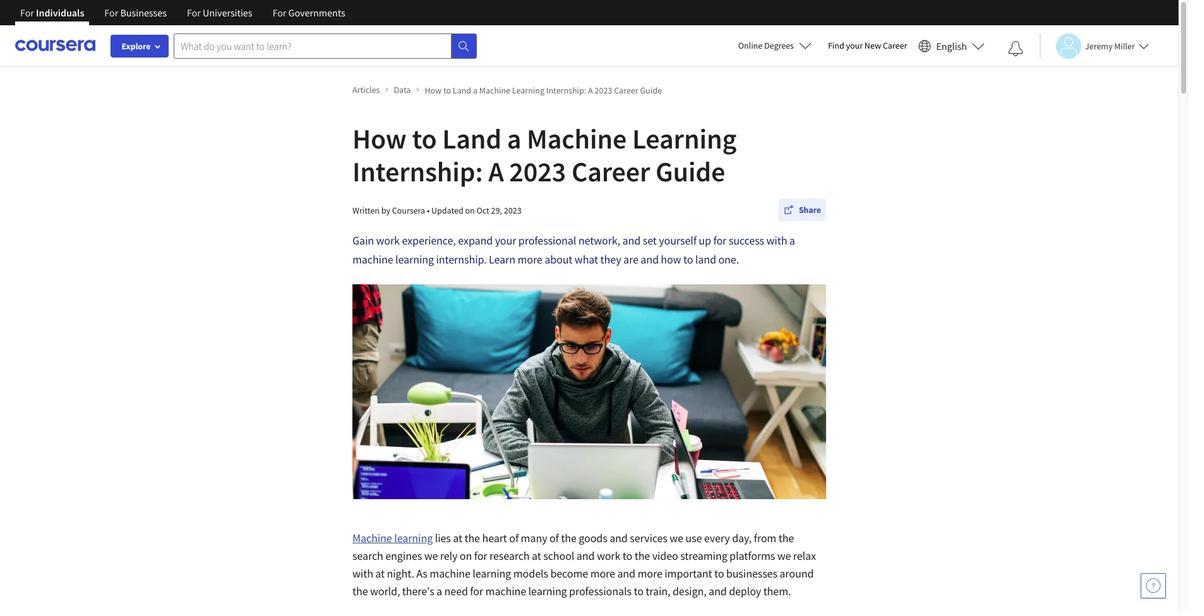 Task type: vqa. For each thing, say whether or not it's contained in the screenshot.
Explore dropdown button
yes



Task type: locate. For each thing, give the bounding box(es) containing it.
models
[[514, 566, 549, 581]]

machine
[[480, 84, 511, 96], [527, 121, 627, 156], [353, 531, 392, 545]]

0 vertical spatial machine
[[480, 84, 511, 96]]

machine down models
[[486, 584, 527, 599]]

0 horizontal spatial your
[[495, 233, 517, 248]]

3 for from the left
[[187, 6, 201, 19]]

learn
[[489, 252, 516, 267]]

0 vertical spatial for
[[714, 233, 727, 248]]

share button
[[779, 198, 827, 221], [779, 198, 827, 221]]

1 horizontal spatial your
[[847, 40, 863, 51]]

learning
[[396, 252, 434, 267], [395, 531, 433, 545], [473, 566, 512, 581], [529, 584, 567, 599]]

1 vertical spatial machine
[[430, 566, 471, 581]]

to right how
[[684, 252, 694, 267]]

help center image
[[1147, 578, 1162, 594]]

video
[[653, 549, 679, 563]]

more
[[518, 252, 543, 267], [591, 566, 616, 581], [638, 566, 663, 581]]

career inside breadcrumbs navigation
[[614, 84, 639, 96]]

2023
[[595, 84, 613, 96], [510, 154, 566, 189], [504, 204, 522, 216]]

night.
[[387, 566, 415, 581]]

2 for from the left
[[105, 6, 118, 19]]

for universities
[[187, 6, 253, 19]]

for businesses
[[105, 6, 167, 19]]

your right find
[[847, 40, 863, 51]]

gain
[[353, 233, 374, 248]]

work
[[376, 233, 400, 248], [597, 549, 621, 563]]

0 horizontal spatial a
[[489, 154, 504, 189]]

for for businesses
[[105, 6, 118, 19]]

machine down rely
[[430, 566, 471, 581]]

and down goods
[[577, 549, 595, 563]]

0 vertical spatial a
[[589, 84, 593, 96]]

2 vertical spatial career
[[572, 154, 651, 189]]

for right up
[[714, 233, 727, 248]]

learning
[[513, 84, 545, 96], [633, 121, 737, 156]]

1 horizontal spatial a
[[589, 84, 593, 96]]

0 vertical spatial on
[[465, 204, 475, 216]]

for inside gain work experience, expand your professional network, and set yourself up for success with a machine learning internship. learn more about what they are and how to land one.
[[714, 233, 727, 248]]

how down articles link on the left of the page
[[353, 121, 407, 156]]

1 vertical spatial internship:
[[353, 154, 483, 189]]

land
[[453, 84, 472, 96], [443, 121, 502, 156]]

streaming
[[681, 549, 728, 563]]

1 vertical spatial learning
[[633, 121, 737, 156]]

how to land a machine learning internship: a 2023 career guide inside breadcrumbs navigation
[[425, 84, 662, 96]]

a
[[589, 84, 593, 96], [489, 154, 504, 189]]

machine
[[353, 252, 393, 267], [430, 566, 471, 581], [486, 584, 527, 599]]

1 horizontal spatial how
[[425, 84, 442, 96]]

4 for from the left
[[273, 6, 287, 19]]

None search field
[[174, 33, 477, 58]]

1 vertical spatial 2023
[[510, 154, 566, 189]]

machine down gain
[[353, 252, 393, 267]]

0 vertical spatial machine
[[353, 252, 393, 267]]

0 horizontal spatial machine
[[353, 252, 393, 267]]

for left universities
[[187, 6, 201, 19]]

how
[[661, 252, 682, 267]]

to down "data" link
[[412, 121, 437, 156]]

0 horizontal spatial with
[[353, 566, 373, 581]]

use
[[686, 531, 702, 545]]

as
[[417, 566, 428, 581]]

important
[[665, 566, 713, 581]]

0 vertical spatial your
[[847, 40, 863, 51]]

learning down research
[[473, 566, 512, 581]]

for right need
[[470, 584, 484, 599]]

work down goods
[[597, 549, 621, 563]]

internship:
[[547, 84, 587, 96], [353, 154, 483, 189]]

for
[[20, 6, 34, 19], [105, 6, 118, 19], [187, 6, 201, 19], [273, 6, 287, 19]]

0 vertical spatial career
[[884, 40, 908, 51]]

many
[[521, 531, 548, 545]]

them.
[[764, 584, 792, 599]]

0 vertical spatial internship:
[[547, 84, 587, 96]]

show notifications image
[[1009, 41, 1024, 56]]

the left world,
[[353, 584, 368, 599]]

learning up the engines
[[395, 531, 433, 545]]

and left "deploy" on the bottom right of the page
[[709, 584, 727, 599]]

2 vertical spatial at
[[376, 566, 385, 581]]

we left the 'use'
[[670, 531, 684, 545]]

how
[[425, 84, 442, 96], [353, 121, 407, 156]]

how inside how to land a machine learning internship: a 2023 career guide
[[353, 121, 407, 156]]

at
[[453, 531, 463, 545], [532, 549, 542, 563], [376, 566, 385, 581]]

0 vertical spatial work
[[376, 233, 400, 248]]

1 vertical spatial with
[[353, 566, 373, 581]]

2 horizontal spatial machine
[[486, 584, 527, 599]]

1 vertical spatial land
[[443, 121, 502, 156]]

professional
[[519, 233, 577, 248]]

we left relax
[[778, 549, 792, 563]]

machine learning
[[353, 531, 433, 545]]

1 vertical spatial at
[[532, 549, 542, 563]]

breadcrumbs navigation
[[350, 80, 829, 99]]

experience,
[[402, 233, 456, 248]]

machine inside how to land a machine learning internship: a 2023 career guide
[[527, 121, 627, 156]]

1 horizontal spatial we
[[670, 531, 684, 545]]

0 vertical spatial with
[[767, 233, 788, 248]]

from
[[754, 531, 777, 545]]

your up learn
[[495, 233, 517, 248]]

for
[[714, 233, 727, 248], [475, 549, 488, 563], [470, 584, 484, 599]]

to inside breadcrumbs navigation
[[444, 84, 451, 96]]

0 vertical spatial 2023
[[595, 84, 613, 96]]

jeremy miller
[[1086, 40, 1136, 52]]

1 horizontal spatial internship:
[[547, 84, 587, 96]]

1 horizontal spatial learning
[[633, 121, 737, 156]]

a inside lies at the heart of many of the goods and services we use every day, from the search engines we rely on for research at school and work to the video streaming platforms we relax with at night. as machine learning models become more and more important to businesses around the world, there's a need for machine learning professionals to train, design, and deploy them.
[[437, 584, 443, 599]]

for left individuals
[[20, 6, 34, 19]]

career
[[884, 40, 908, 51], [614, 84, 639, 96], [572, 154, 651, 189]]

0 vertical spatial land
[[453, 84, 472, 96]]

the down services
[[635, 549, 651, 563]]

0 horizontal spatial of
[[510, 531, 519, 545]]

1 vertical spatial a
[[489, 154, 504, 189]]

and right goods
[[610, 531, 628, 545]]

to right "data" link
[[444, 84, 451, 96]]

for for governments
[[273, 6, 287, 19]]

1 vertical spatial work
[[597, 549, 621, 563]]

new
[[865, 40, 882, 51]]

0 horizontal spatial internship:
[[353, 154, 483, 189]]

for left governments
[[273, 6, 287, 19]]

0 horizontal spatial how
[[353, 121, 407, 156]]

on left oct
[[465, 204, 475, 216]]

for down heart
[[475, 549, 488, 563]]

coursera image
[[15, 36, 95, 56]]

a inside gain work experience, expand your professional network, and set yourself up for success with a machine learning internship. learn more about what they are and how to land one.
[[790, 233, 796, 248]]

of
[[510, 531, 519, 545], [550, 531, 559, 545]]

internship: inside breadcrumbs navigation
[[547, 84, 587, 96]]

of up research
[[510, 531, 519, 545]]

with right success
[[767, 233, 788, 248]]

online
[[739, 40, 763, 51]]

how right "data" link
[[425, 84, 442, 96]]

1 vertical spatial how to land a machine learning internship: a 2023 career guide
[[353, 121, 737, 189]]

your
[[847, 40, 863, 51], [495, 233, 517, 248]]

0 horizontal spatial work
[[376, 233, 400, 248]]

how to land a machine learning internship: a 2023 career guide
[[425, 84, 662, 96], [353, 121, 737, 189]]

0 horizontal spatial at
[[376, 566, 385, 581]]

to
[[444, 84, 451, 96], [412, 121, 437, 156], [684, 252, 694, 267], [623, 549, 633, 563], [715, 566, 725, 581], [634, 584, 644, 599]]

work right gain
[[376, 233, 400, 248]]

school
[[544, 549, 575, 563]]

at up world,
[[376, 566, 385, 581]]

for left businesses
[[105, 6, 118, 19]]

goods
[[579, 531, 608, 545]]

platforms
[[730, 549, 776, 563]]

1 horizontal spatial machine
[[430, 566, 471, 581]]

need
[[445, 584, 468, 599]]

train,
[[646, 584, 671, 599]]

more down professional
[[518, 252, 543, 267]]

and left set
[[623, 233, 641, 248]]

2 vertical spatial machine
[[486, 584, 527, 599]]

0 vertical spatial guide
[[641, 84, 662, 96]]

services
[[630, 531, 668, 545]]

1 vertical spatial on
[[460, 549, 472, 563]]

learning down experience,
[[396, 252, 434, 267]]

0 vertical spatial learning
[[513, 84, 545, 96]]

1 horizontal spatial machine
[[480, 84, 511, 96]]

we
[[670, 531, 684, 545], [425, 549, 438, 563], [778, 549, 792, 563]]

0 vertical spatial at
[[453, 531, 463, 545]]

1 vertical spatial machine
[[527, 121, 627, 156]]

29,
[[491, 204, 503, 216]]

1 horizontal spatial of
[[550, 531, 559, 545]]

1 vertical spatial guide
[[656, 154, 726, 189]]

0 vertical spatial how
[[425, 84, 442, 96]]

0 horizontal spatial learning
[[513, 84, 545, 96]]

up
[[699, 233, 712, 248]]

2 horizontal spatial at
[[532, 549, 542, 563]]

with down search
[[353, 566, 373, 581]]

1 vertical spatial your
[[495, 233, 517, 248]]

1 horizontal spatial work
[[597, 549, 621, 563]]

internship: inside how to land a machine learning internship: a 2023 career guide
[[353, 154, 483, 189]]

network,
[[579, 233, 621, 248]]

success
[[729, 233, 765, 248]]

1 horizontal spatial at
[[453, 531, 463, 545]]

more up professionals
[[591, 566, 616, 581]]

0 vertical spatial how to land a machine learning internship: a 2023 career guide
[[425, 84, 662, 96]]

at right lies
[[453, 531, 463, 545]]

your inside gain work experience, expand your professional network, and set yourself up for success with a machine learning internship. learn more about what they are and how to land one.
[[495, 233, 517, 248]]

1 horizontal spatial with
[[767, 233, 788, 248]]

guide
[[641, 84, 662, 96], [656, 154, 726, 189]]

to inside gain work experience, expand your professional network, and set yourself up for success with a machine learning internship. learn more about what they are and how to land one.
[[684, 252, 694, 267]]

relax
[[794, 549, 817, 563]]

on
[[465, 204, 475, 216], [460, 549, 472, 563]]

•
[[427, 204, 430, 216]]

on right rely
[[460, 549, 472, 563]]

there's
[[403, 584, 435, 599]]

1 for from the left
[[20, 6, 34, 19]]

at down many on the left bottom
[[532, 549, 542, 563]]

we left rely
[[425, 549, 438, 563]]

2 of from the left
[[550, 531, 559, 545]]

miller
[[1115, 40, 1136, 52]]

2 vertical spatial machine
[[353, 531, 392, 545]]

the right 'from'
[[779, 531, 795, 545]]

0 horizontal spatial more
[[518, 252, 543, 267]]

every
[[705, 531, 730, 545]]

individuals
[[36, 6, 84, 19]]

2 horizontal spatial machine
[[527, 121, 627, 156]]

more up train,
[[638, 566, 663, 581]]

of up school
[[550, 531, 559, 545]]

for for individuals
[[20, 6, 34, 19]]

find your new career link
[[822, 38, 914, 54]]

2023 inside breadcrumbs navigation
[[595, 84, 613, 96]]

1 vertical spatial how
[[353, 121, 407, 156]]

for individuals
[[20, 6, 84, 19]]

1 vertical spatial career
[[614, 84, 639, 96]]

work inside lies at the heart of many of the goods and services we use every day, from the search engines we rely on for research at school and work to the video streaming platforms we relax with at night. as machine learning models become more and more important to businesses around the world, there's a need for machine learning professionals to train, design, and deploy them.
[[597, 549, 621, 563]]



Task type: describe. For each thing, give the bounding box(es) containing it.
data link
[[394, 83, 420, 97]]

more inside gain work experience, expand your professional network, and set yourself up for success with a machine learning internship. learn more about what they are and how to land one.
[[518, 252, 543, 267]]

internship.
[[436, 252, 487, 267]]

lies
[[435, 531, 451, 545]]

english button
[[914, 25, 990, 66]]

professionals
[[570, 584, 632, 599]]

1 vertical spatial for
[[475, 549, 488, 563]]

banner navigation
[[10, 0, 356, 35]]

learning down models
[[529, 584, 567, 599]]

2 horizontal spatial more
[[638, 566, 663, 581]]

the left heart
[[465, 531, 480, 545]]

2 vertical spatial for
[[470, 584, 484, 599]]

businesses
[[727, 566, 778, 581]]

learning inside gain work experience, expand your professional network, and set yourself up for success with a machine learning internship. learn more about what they are and how to land one.
[[396, 252, 434, 267]]

land inside breadcrumbs navigation
[[453, 84, 472, 96]]

design,
[[673, 584, 707, 599]]

0 horizontal spatial we
[[425, 549, 438, 563]]

online degrees
[[739, 40, 794, 51]]

search
[[353, 549, 384, 563]]

universities
[[203, 6, 253, 19]]

share
[[799, 204, 822, 216]]

become
[[551, 566, 589, 581]]

the up school
[[561, 531, 577, 545]]

research
[[490, 549, 530, 563]]

written
[[353, 204, 380, 216]]

machine learning link
[[353, 531, 433, 545]]

expand
[[458, 233, 493, 248]]

career inside how to land a machine learning internship: a 2023 career guide
[[572, 154, 651, 189]]

are
[[624, 252, 639, 267]]

with inside gain work experience, expand your professional network, and set yourself up for success with a machine learning internship. learn more about what they are and how to land one.
[[767, 233, 788, 248]]

on inside lies at the heart of many of the goods and services we use every day, from the search engines we rely on for research at school and work to the video streaming platforms we relax with at night. as machine learning models become more and more important to businesses around the world, there's a need for machine learning professionals to train, design, and deploy them.
[[460, 549, 472, 563]]

machine inside breadcrumbs navigation
[[480, 84, 511, 96]]

and right are
[[641, 252, 659, 267]]

yourself
[[659, 233, 697, 248]]

a inside navigation
[[473, 84, 478, 96]]

explore
[[122, 40, 151, 52]]

for for universities
[[187, 6, 201, 19]]

around
[[780, 566, 814, 581]]

jeremy
[[1086, 40, 1113, 52]]

to left train,
[[634, 584, 644, 599]]

heart
[[483, 531, 507, 545]]

What do you want to learn? text field
[[174, 33, 452, 58]]

a inside navigation
[[589, 84, 593, 96]]

land
[[696, 252, 717, 267]]

articles link
[[353, 83, 389, 97]]

written by coursera • updated on oct 29, 2023
[[353, 204, 522, 216]]

machine inside gain work experience, expand your professional network, and set yourself up for success with a machine learning internship. learn more about what they are and how to land one.
[[353, 252, 393, 267]]

businesses
[[120, 6, 167, 19]]

learning inside how to land a machine learning internship: a 2023 career guide
[[633, 121, 737, 156]]

1 horizontal spatial more
[[591, 566, 616, 581]]

guide inside how to land a machine learning internship: a 2023 career guide
[[656, 154, 726, 189]]

coursera
[[392, 204, 425, 216]]

find your new career
[[829, 40, 908, 51]]

to down streaming
[[715, 566, 725, 581]]

rely
[[440, 549, 458, 563]]

jeremy miller button
[[1040, 33, 1150, 58]]

lies at the heart of many of the goods and services we use every day, from the search engines we rely on for research at school and work to the video streaming platforms we relax with at night. as machine learning models become more and more important to businesses around the world, there's a need for machine learning professionals to train, design, and deploy them.
[[353, 531, 817, 599]]

engines
[[386, 549, 422, 563]]

day,
[[733, 531, 752, 545]]

0 horizontal spatial machine
[[353, 531, 392, 545]]

governments
[[289, 6, 346, 19]]

english
[[937, 40, 968, 52]]

learning inside breadcrumbs navigation
[[513, 84, 545, 96]]

set
[[643, 233, 657, 248]]

a inside how to land a machine learning internship: a 2023 career guide
[[489, 154, 504, 189]]

updated
[[432, 204, 464, 216]]

and up professionals
[[618, 566, 636, 581]]

2 horizontal spatial we
[[778, 549, 792, 563]]

how inside breadcrumbs navigation
[[425, 84, 442, 96]]

what
[[575, 252, 599, 267]]

for governments
[[273, 6, 346, 19]]

find
[[829, 40, 845, 51]]

[featured image] a machine learning intern wearing glasses and a grey hoodie sits in front of a laptop. image
[[353, 284, 827, 499]]

online degrees button
[[729, 32, 822, 59]]

about
[[545, 252, 573, 267]]

gain work experience, expand your professional network, and set yourself up for success with a machine learning internship. learn more about what they are and how to land one.
[[353, 233, 796, 267]]

oct
[[477, 204, 490, 216]]

your inside find your new career link
[[847, 40, 863, 51]]

degrees
[[765, 40, 794, 51]]

deploy
[[730, 584, 762, 599]]

articles
[[353, 84, 380, 95]]

to inside how to land a machine learning internship: a 2023 career guide
[[412, 121, 437, 156]]

with inside lies at the heart of many of the goods and services we use every day, from the search engines we rely on for research at school and work to the video streaming platforms we relax with at night. as machine learning models become more and more important to businesses around the world, there's a need for machine learning professionals to train, design, and deploy them.
[[353, 566, 373, 581]]

explore button
[[111, 35, 169, 58]]

one.
[[719, 252, 740, 267]]

2 vertical spatial 2023
[[504, 204, 522, 216]]

guide inside breadcrumbs navigation
[[641, 84, 662, 96]]

data
[[394, 84, 411, 95]]

to down services
[[623, 549, 633, 563]]

they
[[601, 252, 622, 267]]

land inside how to land a machine learning internship: a 2023 career guide
[[443, 121, 502, 156]]

1 of from the left
[[510, 531, 519, 545]]

by
[[382, 204, 391, 216]]

2023 inside how to land a machine learning internship: a 2023 career guide
[[510, 154, 566, 189]]

world,
[[370, 584, 400, 599]]

work inside gain work experience, expand your professional network, and set yourself up for success with a machine learning internship. learn more about what they are and how to land one.
[[376, 233, 400, 248]]



